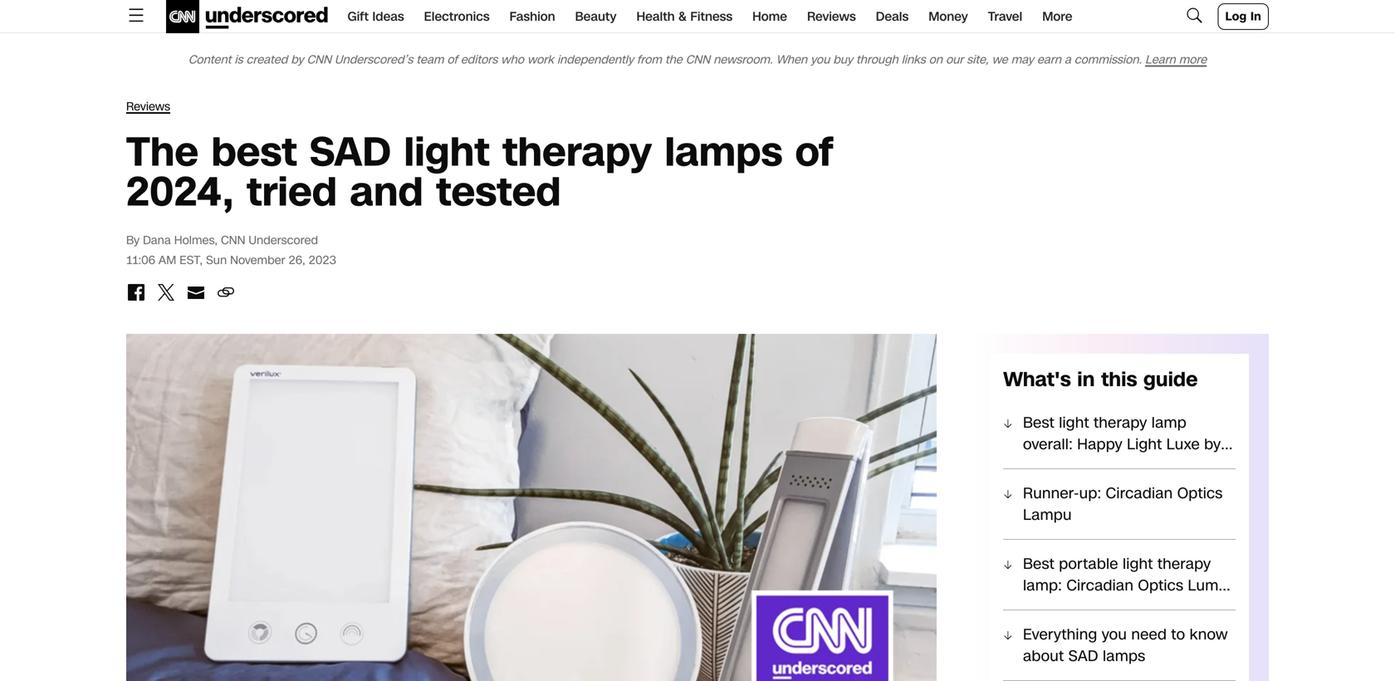 Task type: describe. For each thing, give the bounding box(es) containing it.
share with x image
[[156, 282, 176, 302]]

november
[[230, 252, 285, 268]]

earn
[[1037, 51, 1061, 68]]

lamps inside everything you need to know about sad lamps
[[1103, 646, 1146, 667]]

guide
[[1144, 365, 1198, 394]]

team
[[416, 51, 444, 68]]

best
[[211, 125, 297, 180]]

home link
[[753, 0, 787, 33]]

,
[[215, 232, 218, 248]]

luxe
[[1167, 434, 1200, 455]]

lamps inside the best sad light therapy lamps of 2024, tried and tested
[[665, 125, 783, 180]]

electronics
[[424, 8, 490, 25]]

lumos
[[1188, 575, 1235, 596]]

light inside the best sad light therapy lamps of 2024, tried and tested
[[404, 125, 490, 180]]

deals
[[876, 8, 909, 25]]

&
[[679, 8, 687, 25]]

tried
[[247, 164, 337, 220]]

ideas
[[372, 8, 404, 25]]

underscored image
[[166, 0, 328, 33]]

cnn for underscored's
[[307, 51, 331, 68]]

cnn for underscored
[[221, 232, 245, 248]]

lamp
[[1152, 412, 1187, 433]]

our
[[946, 51, 964, 68]]

health & fitness
[[637, 8, 733, 25]]

on
[[929, 51, 943, 68]]

therapy inside best portable light therapy lamp: circadian optics lumos 2.0 light therapy lamp
[[1158, 554, 1211, 574]]

tested
[[436, 164, 561, 220]]

fashion
[[510, 8, 555, 25]]

travel
[[988, 8, 1023, 25]]

search icon image
[[1185, 5, 1205, 25]]

fashion link
[[510, 0, 555, 33]]

fitness
[[691, 8, 733, 25]]

beauty
[[575, 8, 617, 25]]

the
[[126, 125, 199, 180]]

11:06
[[126, 252, 155, 268]]

need
[[1132, 624, 1167, 645]]

work
[[527, 51, 554, 68]]

created
[[246, 51, 288, 68]]

commission.
[[1075, 51, 1142, 68]]

26,
[[289, 252, 305, 268]]

money link
[[929, 0, 968, 33]]

dana
[[143, 232, 171, 248]]

open menu icon image
[[126, 5, 146, 25]]

runner-up: circadian optics lampu
[[1023, 483, 1223, 525]]

from
[[637, 51, 662, 68]]

buy
[[833, 51, 853, 68]]

health
[[637, 8, 675, 25]]

a
[[1065, 51, 1071, 68]]

who
[[501, 51, 524, 68]]

holmes
[[174, 232, 215, 248]]

what's in this guide
[[1003, 365, 1198, 394]]

newsroom.
[[714, 51, 773, 68]]

to
[[1171, 624, 1186, 645]]

lamp:
[[1023, 575, 1062, 596]]

am
[[159, 252, 176, 268]]

optics inside runner-up: circadian optics lampu
[[1178, 483, 1223, 504]]

2024,
[[126, 164, 234, 220]]

share with facebook image
[[126, 282, 146, 302]]

by
[[126, 232, 140, 248]]

best portable light therapy lamp: circadian optics lumos 2.0 light therapy lamp
[[1023, 554, 1235, 618]]

gift ideas
[[348, 8, 404, 25]]

log
[[1226, 8, 1247, 25]]

2 horizontal spatial cnn
[[686, 51, 710, 68]]

share with email image
[[186, 282, 206, 302]]

0 vertical spatial reviews link
[[807, 0, 856, 33]]

home
[[753, 8, 787, 25]]

log in link
[[1218, 3, 1269, 30]]

lamp
[[1151, 597, 1191, 618]]

gift ideas link
[[348, 0, 404, 33]]

light inside best light therapy lamp overall: happy light luxe by verilux
[[1127, 434, 1162, 455]]

content is created by cnn underscored's team of editors who work independently from the cnn newsroom. when you buy through links on our site, we may earn a commission. learn more
[[188, 51, 1207, 68]]

est,
[[180, 252, 203, 268]]

1 vertical spatial reviews link
[[126, 98, 170, 115]]

editors
[[461, 51, 498, 68]]

this
[[1101, 365, 1137, 394]]

of inside the best sad light therapy lamps of 2024, tried and tested
[[795, 125, 833, 180]]

learn more link
[[1145, 51, 1207, 68]]

underscored
[[249, 232, 318, 248]]

more
[[1043, 8, 1073, 25]]

light inside best portable light therapy lamp: circadian optics lumos 2.0 light therapy lamp
[[1050, 597, 1085, 618]]

deals link
[[876, 0, 909, 33]]

travel link
[[988, 0, 1023, 33]]

log in
[[1226, 8, 1262, 25]]



Task type: locate. For each thing, give the bounding box(es) containing it.
site,
[[967, 51, 989, 68]]

reviews
[[807, 8, 856, 25], [126, 98, 170, 115]]

1 horizontal spatial lamps
[[1103, 646, 1146, 667]]

1 vertical spatial sad
[[1069, 646, 1099, 667]]

2 best from the top
[[1023, 554, 1055, 574]]

therapy
[[1090, 597, 1147, 618]]

what's
[[1003, 365, 1071, 394]]

1 horizontal spatial light
[[1127, 434, 1162, 455]]

sad inside everything you need to know about sad lamps
[[1069, 646, 1099, 667]]

1 horizontal spatial reviews
[[807, 8, 856, 25]]

best portable light therapy lamp: circadian optics lumos 2.0 light therapy lamp link
[[1003, 540, 1236, 618]]

1 vertical spatial of
[[795, 125, 833, 180]]

2 vertical spatial therapy
[[1158, 554, 1211, 574]]

reviews up "buy"
[[807, 8, 856, 25]]

0 vertical spatial best
[[1023, 412, 1055, 433]]

0 horizontal spatial of
[[447, 51, 457, 68]]

and
[[350, 164, 423, 220]]

beauty link
[[575, 0, 617, 33]]

up:
[[1079, 483, 1102, 504]]

1 horizontal spatial light
[[1059, 412, 1090, 433]]

you down therapy
[[1102, 624, 1127, 645]]

runner-
[[1023, 483, 1079, 504]]

everything you need to know about sad lamps
[[1023, 624, 1228, 667]]

best for best portable light therapy lamp: circadian optics lumos 2.0 light therapy lamp
[[1023, 554, 1055, 574]]

is
[[235, 51, 243, 68]]

more
[[1179, 51, 1207, 68]]

cnn right the created
[[307, 51, 331, 68]]

0 horizontal spatial cnn
[[221, 232, 245, 248]]

1 vertical spatial light
[[1050, 597, 1085, 618]]

best up overall:
[[1023, 412, 1055, 433]]

0 vertical spatial light
[[404, 125, 490, 180]]

0 vertical spatial you
[[811, 51, 830, 68]]

0 vertical spatial lamps
[[665, 125, 783, 180]]

when
[[776, 51, 807, 68]]

0 horizontal spatial therapy
[[502, 125, 652, 180]]

by right the created
[[291, 51, 304, 68]]

1 horizontal spatial sad
[[1069, 646, 1099, 667]]

may
[[1011, 51, 1034, 68]]

0 horizontal spatial sad
[[310, 125, 391, 180]]

you left "buy"
[[811, 51, 830, 68]]

1 horizontal spatial you
[[1102, 624, 1127, 645]]

1 horizontal spatial therapy
[[1094, 412, 1147, 433]]

circadian inside runner-up: circadian optics lampu
[[1106, 483, 1173, 504]]

0 horizontal spatial light
[[1050, 597, 1085, 618]]

2 horizontal spatial therapy
[[1158, 554, 1211, 574]]

0 vertical spatial therapy
[[502, 125, 652, 180]]

circadian inside best portable light therapy lamp: circadian optics lumos 2.0 light therapy lamp
[[1067, 575, 1134, 596]]

1 vertical spatial optics
[[1138, 575, 1184, 596]]

0 vertical spatial sad
[[310, 125, 391, 180]]

best up "lamp:"
[[1023, 554, 1055, 574]]

through
[[856, 51, 898, 68]]

1 vertical spatial reviews
[[126, 98, 170, 115]]

happy
[[1077, 434, 1123, 455]]

underscored's
[[335, 51, 413, 68]]

best sad lamps badged lead 23.jpg image
[[126, 334, 937, 681]]

1 vertical spatial therapy
[[1094, 412, 1147, 433]]

circadian right up: on the bottom right
[[1106, 483, 1173, 504]]

1 best from the top
[[1023, 412, 1055, 433]]

0 vertical spatial by
[[291, 51, 304, 68]]

cnn
[[307, 51, 331, 68], [686, 51, 710, 68], [221, 232, 245, 248]]

optics
[[1178, 483, 1223, 504], [1138, 575, 1184, 596]]

about
[[1023, 646, 1064, 667]]

in
[[1078, 365, 1095, 394]]

therapy inside the best sad light therapy lamps of 2024, tried and tested
[[502, 125, 652, 180]]

independently
[[557, 51, 634, 68]]

reviews link up "buy"
[[807, 0, 856, 33]]

light inside best portable light therapy lamp: circadian optics lumos 2.0 light therapy lamp
[[1123, 554, 1153, 574]]

0 vertical spatial optics
[[1178, 483, 1223, 504]]

best inside best portable light therapy lamp: circadian optics lumos 2.0 light therapy lamp
[[1023, 554, 1055, 574]]

0 horizontal spatial lamps
[[665, 125, 783, 180]]

learn
[[1145, 51, 1176, 68]]

0 horizontal spatial light
[[404, 125, 490, 180]]

0 horizontal spatial reviews link
[[126, 98, 170, 115]]

best inside best light therapy lamp overall: happy light luxe by verilux
[[1023, 412, 1055, 433]]

light down lamp
[[1127, 434, 1162, 455]]

circadian down portable
[[1067, 575, 1134, 596]]

best light therapy lamp overall: happy light luxe by verilux
[[1023, 412, 1221, 476]]

1 vertical spatial by
[[1205, 434, 1221, 455]]

1 vertical spatial best
[[1023, 554, 1055, 574]]

2 horizontal spatial light
[[1123, 554, 1153, 574]]

0 vertical spatial reviews
[[807, 8, 856, 25]]

by
[[291, 51, 304, 68], [1205, 434, 1221, 455]]

0 horizontal spatial by
[[291, 51, 304, 68]]

portable
[[1059, 554, 1119, 574]]

copy link to clipboard image
[[216, 282, 236, 302]]

1 horizontal spatial by
[[1205, 434, 1221, 455]]

0 horizontal spatial reviews
[[126, 98, 170, 115]]

the best sad light therapy lamps of 2024, tried and tested
[[126, 125, 833, 220]]

sun
[[206, 252, 227, 268]]

cnn right ,
[[221, 232, 245, 248]]

electronics link
[[424, 0, 490, 33]]

2.0
[[1023, 597, 1046, 618]]

2023
[[309, 252, 336, 268]]

reviews for bottommost reviews link
[[126, 98, 170, 115]]

reviews up the
[[126, 98, 170, 115]]

2 vertical spatial light
[[1123, 554, 1153, 574]]

0 vertical spatial light
[[1127, 434, 1162, 455]]

of
[[447, 51, 457, 68], [795, 125, 833, 180]]

light inside best light therapy lamp overall: happy light luxe by verilux
[[1059, 412, 1090, 433]]

money
[[929, 8, 968, 25]]

light up the everything
[[1050, 597, 1085, 618]]

circadian
[[1106, 483, 1173, 504], [1067, 575, 1134, 596]]

sad
[[310, 125, 391, 180], [1069, 646, 1099, 667]]

we
[[992, 51, 1008, 68]]

by dana holmes , cnn underscored 11:06 am est, sun november 26, 2023
[[126, 232, 336, 268]]

best light therapy lamp overall: happy light luxe by verilux link
[[1003, 399, 1236, 476]]

content
[[188, 51, 231, 68]]

by right luxe
[[1205, 434, 1221, 455]]

1 vertical spatial you
[[1102, 624, 1127, 645]]

runner-up: circadian optics lampu link
[[1003, 469, 1236, 539]]

optics down luxe
[[1178, 483, 1223, 504]]

everything you need to know about sad lamps link
[[1003, 610, 1236, 680]]

underscored link
[[166, 0, 328, 33]]

by inside best light therapy lamp overall: happy light luxe by verilux
[[1205, 434, 1221, 455]]

1 vertical spatial lamps
[[1103, 646, 1146, 667]]

health & fitness link
[[637, 0, 733, 33]]

reviews link up the
[[126, 98, 170, 115]]

1 vertical spatial circadian
[[1067, 575, 1134, 596]]

0 vertical spatial of
[[447, 51, 457, 68]]

reviews for topmost reviews link
[[807, 8, 856, 25]]

lamps
[[665, 125, 783, 180], [1103, 646, 1146, 667]]

therapy inside best light therapy lamp overall: happy light luxe by verilux
[[1094, 412, 1147, 433]]

verilux
[[1023, 456, 1070, 476]]

1 vertical spatial light
[[1059, 412, 1090, 433]]

best for best light therapy lamp overall: happy light luxe by verilux
[[1023, 412, 1055, 433]]

light
[[1127, 434, 1162, 455], [1050, 597, 1085, 618]]

1 horizontal spatial of
[[795, 125, 833, 180]]

1 horizontal spatial cnn
[[307, 51, 331, 68]]

cnn right the in the left top of the page
[[686, 51, 710, 68]]

links
[[902, 51, 926, 68]]

lampu
[[1023, 505, 1072, 525]]

cnn inside by dana holmes , cnn underscored 11:06 am est, sun november 26, 2023
[[221, 232, 245, 248]]

more link
[[1043, 0, 1073, 33]]

1 horizontal spatial reviews link
[[807, 0, 856, 33]]

0 horizontal spatial you
[[811, 51, 830, 68]]

gift
[[348, 8, 369, 25]]

sad inside the best sad light therapy lamps of 2024, tried and tested
[[310, 125, 391, 180]]

you inside everything you need to know about sad lamps
[[1102, 624, 1127, 645]]

0 vertical spatial circadian
[[1106, 483, 1173, 504]]

overall:
[[1023, 434, 1073, 455]]

optics up lamp
[[1138, 575, 1184, 596]]

everything
[[1023, 624, 1098, 645]]

optics inside best portable light therapy lamp: circadian optics lumos 2.0 light therapy lamp
[[1138, 575, 1184, 596]]

in
[[1251, 8, 1262, 25]]

know
[[1190, 624, 1228, 645]]



Task type: vqa. For each thing, say whether or not it's contained in the screenshot.
Live Updates link related to accelerated
no



